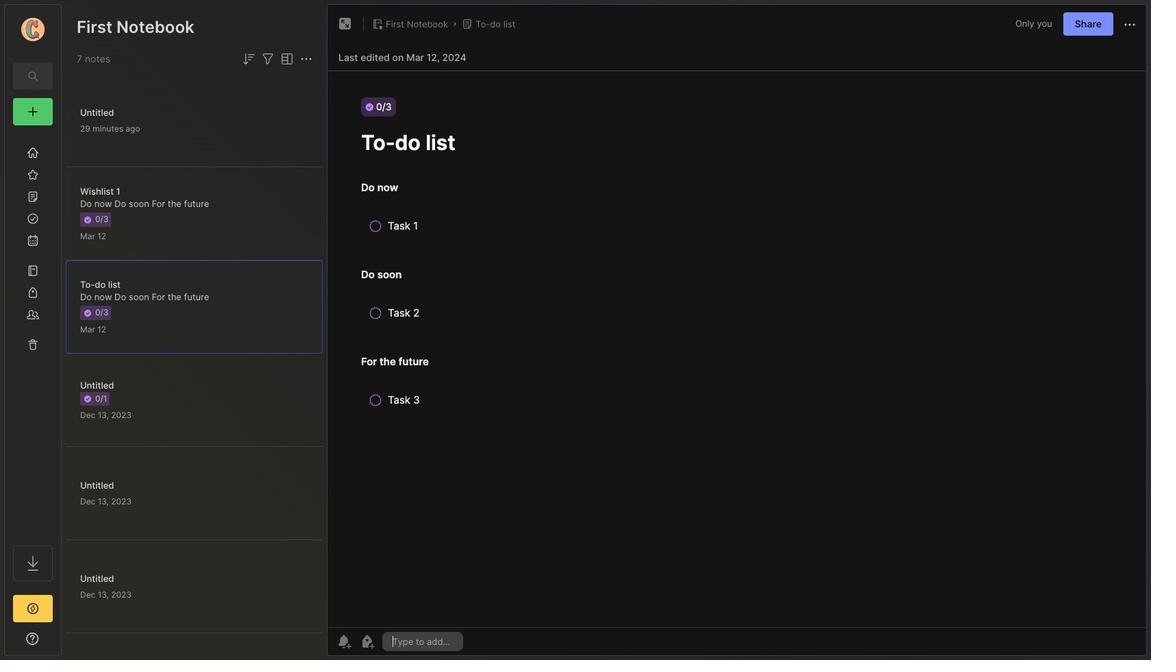 Task type: locate. For each thing, give the bounding box(es) containing it.
Account field
[[5, 16, 61, 43]]

tree
[[5, 134, 61, 533]]

1 vertical spatial more actions field
[[298, 51, 315, 67]]

main element
[[0, 0, 66, 660]]

upgrade image
[[25, 601, 41, 617]]

Sort options field
[[241, 51, 257, 67]]

1 horizontal spatial more actions image
[[1122, 16, 1139, 33]]

account image
[[21, 18, 45, 41]]

more actions image
[[1122, 16, 1139, 33], [298, 51, 315, 67]]

edit search image
[[25, 68, 41, 84]]

More actions field
[[1122, 15, 1139, 33], [298, 51, 315, 67]]

note window element
[[327, 4, 1148, 660]]

0 vertical spatial more actions field
[[1122, 15, 1139, 33]]

0 horizontal spatial more actions image
[[298, 51, 315, 67]]

tree inside "main" element
[[5, 134, 61, 533]]

expand note image
[[337, 16, 354, 32]]



Task type: vqa. For each thing, say whether or not it's contained in the screenshot.
left More actions icon
yes



Task type: describe. For each thing, give the bounding box(es) containing it.
add tag image
[[359, 634, 376, 650]]

1 horizontal spatial more actions field
[[1122, 15, 1139, 33]]

0 vertical spatial more actions image
[[1122, 16, 1139, 33]]

add filters image
[[260, 51, 276, 67]]

1 vertical spatial more actions image
[[298, 51, 315, 67]]

home image
[[26, 146, 40, 160]]

add a reminder image
[[336, 634, 352, 650]]

Note Editor text field
[[328, 71, 1147, 627]]

WHAT'S NEW field
[[5, 628, 61, 650]]

Add tag field
[[392, 636, 455, 648]]

Add filters field
[[260, 51, 276, 67]]

View options field
[[276, 51, 296, 67]]

click to expand image
[[60, 635, 70, 651]]

0 horizontal spatial more actions field
[[298, 51, 315, 67]]



